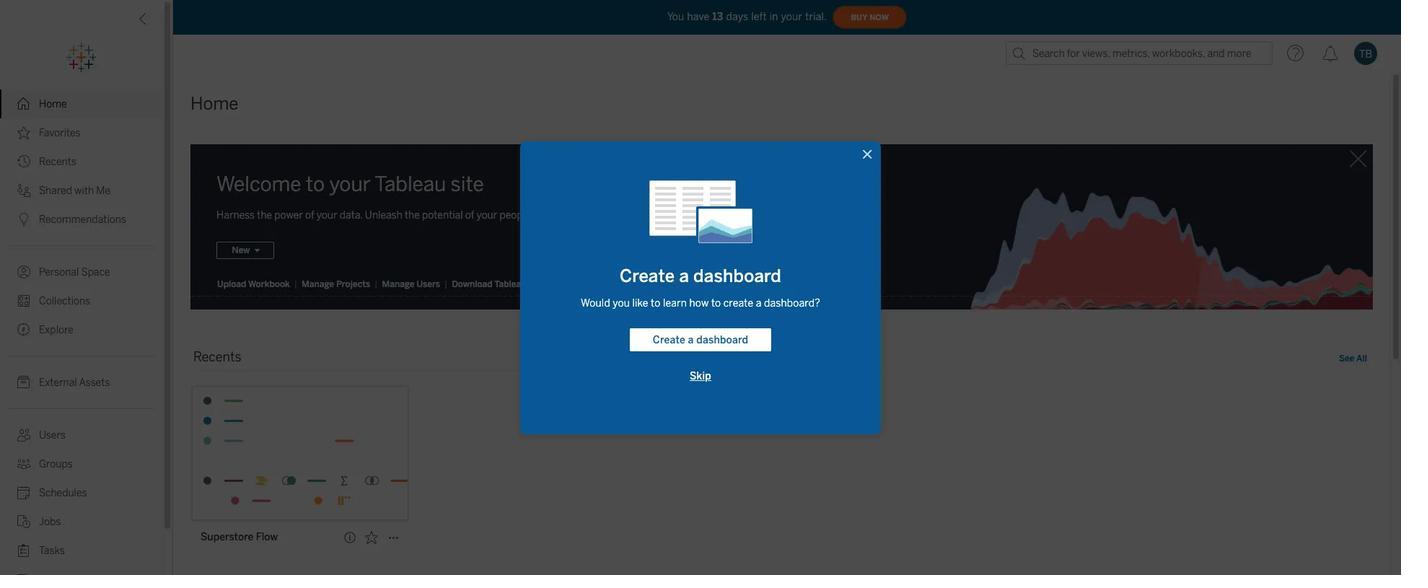 Task type: vqa. For each thing, say whether or not it's contained in the screenshot.
Communication link
no



Task type: describe. For each thing, give the bounding box(es) containing it.
schedules
[[39, 487, 87, 499]]

1 download from the left
[[452, 280, 493, 290]]

2 of from the left
[[465, 210, 474, 222]]

new button
[[216, 242, 274, 259]]

by text only_f5he34f image for jobs
[[17, 515, 30, 528]]

potential
[[422, 210, 463, 222]]

schedules link
[[0, 478, 162, 507]]

users inside main navigation. press the up and down arrow keys to access links. element
[[39, 429, 66, 442]]

shared with me link
[[0, 176, 162, 205]]

your left people.
[[477, 210, 497, 222]]

recents link
[[0, 147, 162, 176]]

learn
[[663, 297, 687, 309]]

13
[[712, 10, 723, 23]]

unleash
[[365, 210, 402, 222]]

would you like to learn how to create a dashboard?
[[581, 297, 820, 309]]

buy now
[[851, 13, 889, 22]]

by text only_f5he34f image for personal space
[[17, 266, 30, 279]]

see all
[[1339, 354, 1367, 364]]

recents inside main navigation. press the up and down arrow keys to access links. element
[[39, 156, 76, 168]]

shared with me
[[39, 185, 111, 197]]

explore link
[[0, 315, 162, 344]]

external
[[39, 377, 77, 389]]

5 by text only_f5he34f image from the top
[[17, 573, 30, 575]]

superstore flow
[[201, 531, 278, 544]]

by text only_f5he34f image for collections
[[17, 294, 30, 307]]

1 manage from the left
[[302, 280, 334, 290]]

me
[[96, 185, 111, 197]]

collections link
[[0, 286, 162, 315]]

home link
[[0, 89, 162, 118]]

projects
[[336, 280, 370, 290]]

1 vertical spatial a
[[756, 297, 762, 309]]

by text only_f5he34f image for explore
[[17, 323, 30, 336]]

you
[[613, 297, 630, 309]]

1 vertical spatial create a dashboard
[[653, 334, 748, 346]]

0 vertical spatial create
[[620, 265, 675, 286]]

2 horizontal spatial tableau
[[617, 280, 649, 290]]

collections
[[39, 295, 90, 307]]

skip
[[690, 370, 711, 382]]

by text only_f5he34f image for favorites
[[17, 126, 30, 139]]

data.
[[340, 210, 363, 222]]

home inside main navigation. press the up and down arrow keys to access links. element
[[39, 98, 67, 110]]

jobs link
[[0, 507, 162, 536]]

favorites
[[39, 127, 81, 139]]

flow
[[256, 531, 278, 544]]

see all link
[[1339, 352, 1367, 368]]

manage users link
[[381, 279, 441, 290]]

new
[[232, 246, 250, 256]]

people.
[[500, 210, 533, 222]]

2 download from the left
[[574, 280, 615, 290]]

personal space link
[[0, 258, 162, 286]]

have
[[687, 10, 710, 23]]

how
[[689, 297, 709, 309]]

upload
[[217, 280, 246, 290]]

shared
[[39, 185, 72, 197]]

by text only_f5he34f image for recents
[[17, 155, 30, 168]]

0 vertical spatial dashboard
[[694, 265, 782, 286]]

dashboard?
[[764, 297, 820, 309]]

recommendations
[[39, 214, 126, 226]]

prep
[[651, 280, 670, 290]]

tasks link
[[0, 536, 162, 565]]

1 vertical spatial create
[[653, 334, 686, 346]]

0 horizontal spatial tableau
[[375, 172, 446, 196]]

left
[[751, 10, 767, 23]]

users link
[[0, 421, 162, 450]]

0 vertical spatial users
[[417, 280, 440, 290]]

by text only_f5he34f image for tasks
[[17, 544, 30, 557]]

external assets link
[[0, 368, 162, 397]]

would
[[581, 297, 610, 309]]

external assets
[[39, 377, 110, 389]]



Task type: locate. For each thing, give the bounding box(es) containing it.
2 vertical spatial a
[[688, 334, 694, 346]]

download tableau prep builder
[[574, 280, 702, 290]]

0 horizontal spatial to
[[306, 172, 325, 196]]

groups
[[39, 458, 73, 470]]

1 horizontal spatial |
[[375, 280, 378, 290]]

2 by text only_f5he34f image from the top
[[17, 184, 30, 197]]

0 horizontal spatial of
[[305, 210, 314, 222]]

by text only_f5he34f image for users
[[17, 429, 30, 442]]

recents
[[39, 156, 76, 168], [193, 350, 241, 365]]

by text only_f5he34f image for home
[[17, 97, 30, 110]]

of right potential in the top left of the page
[[465, 210, 474, 222]]

by text only_f5he34f image
[[17, 126, 30, 139], [17, 184, 30, 197], [17, 266, 30, 279], [17, 294, 30, 307], [17, 323, 30, 336], [17, 376, 30, 389], [17, 457, 30, 470], [17, 486, 30, 499], [17, 515, 30, 528], [17, 544, 30, 557]]

download tableau desktop link
[[451, 279, 563, 290]]

4 by text only_f5he34f image from the top
[[17, 294, 30, 307]]

create a dashboard link
[[630, 328, 771, 351]]

recommendations link
[[0, 205, 162, 234]]

2 | from the left
[[375, 280, 378, 290]]

skip link
[[549, 368, 852, 384]]

manage left projects
[[302, 280, 334, 290]]

1 by text only_f5he34f image from the top
[[17, 97, 30, 110]]

create
[[620, 265, 675, 286], [653, 334, 686, 346]]

with
[[74, 185, 94, 197]]

a
[[679, 265, 689, 286], [756, 297, 762, 309], [688, 334, 694, 346]]

2 horizontal spatial to
[[711, 297, 721, 309]]

now
[[870, 13, 889, 22]]

4 by text only_f5he34f image from the top
[[17, 429, 30, 442]]

by text only_f5he34f image inside explore link
[[17, 323, 30, 336]]

0 horizontal spatial recents
[[39, 156, 76, 168]]

desktop
[[529, 280, 563, 290]]

users
[[417, 280, 440, 290], [39, 429, 66, 442]]

welcome to your tableau site
[[216, 172, 484, 196]]

harness
[[216, 210, 255, 222]]

0 horizontal spatial users
[[39, 429, 66, 442]]

create a dashboard up would you like to learn how to create a dashboard?
[[620, 265, 782, 286]]

tableau up like
[[617, 280, 649, 290]]

manage right projects
[[382, 280, 415, 290]]

3 | from the left
[[445, 280, 448, 290]]

download right the manage users link
[[452, 280, 493, 290]]

by text only_f5he34f image down the 'favorites' link
[[17, 155, 30, 168]]

explore
[[39, 324, 73, 336]]

superstore
[[201, 531, 253, 544]]

power
[[274, 210, 303, 222]]

0 vertical spatial a
[[679, 265, 689, 286]]

buy now button
[[833, 6, 907, 29]]

1 horizontal spatial tableau
[[494, 280, 526, 290]]

by text only_f5he34f image left groups
[[17, 457, 30, 470]]

download tableau prep builder link
[[574, 279, 703, 290]]

to right how
[[711, 297, 721, 309]]

| right the manage users link
[[445, 280, 448, 290]]

by text only_f5he34f image inside recents link
[[17, 155, 30, 168]]

by text only_f5he34f image left explore
[[17, 323, 30, 336]]

your up data.
[[329, 172, 371, 196]]

harness the power of your data. unleash the potential of your people.
[[216, 210, 533, 222]]

tasks
[[39, 545, 65, 557]]

tableau up unleash
[[375, 172, 446, 196]]

manage projects link
[[301, 279, 371, 290]]

2 horizontal spatial |
[[445, 280, 448, 290]]

you have 13 days left in your trial.
[[667, 10, 827, 23]]

main navigation. press the up and down arrow keys to access links. element
[[0, 89, 162, 575]]

home
[[190, 93, 238, 114], [39, 98, 67, 110]]

of right power
[[305, 210, 314, 222]]

site
[[451, 172, 484, 196]]

1 horizontal spatial download
[[574, 280, 615, 290]]

0 horizontal spatial the
[[257, 210, 272, 222]]

your right in
[[781, 10, 802, 23]]

welcome
[[216, 172, 301, 196]]

6 by text only_f5he34f image from the top
[[17, 376, 30, 389]]

download
[[452, 280, 493, 290], [574, 280, 615, 290]]

dashboard up create
[[694, 265, 782, 286]]

a up skip
[[688, 334, 694, 346]]

a right create
[[756, 297, 762, 309]]

by text only_f5he34f image up the 'favorites' link
[[17, 97, 30, 110]]

your left data.
[[317, 210, 337, 222]]

by text only_f5he34f image for external assets
[[17, 376, 30, 389]]

5 by text only_f5he34f image from the top
[[17, 323, 30, 336]]

3 by text only_f5he34f image from the top
[[17, 213, 30, 226]]

by text only_f5he34f image for recommendations
[[17, 213, 30, 226]]

dashboard inside "create a dashboard" link
[[696, 334, 748, 346]]

by text only_f5he34f image up groups link
[[17, 429, 30, 442]]

all
[[1357, 354, 1367, 364]]

0 horizontal spatial |
[[294, 280, 297, 290]]

8 by text only_f5he34f image from the top
[[17, 486, 30, 499]]

personal
[[39, 266, 79, 279]]

by text only_f5he34f image down tasks link
[[17, 573, 30, 575]]

create
[[724, 297, 754, 309]]

download up "would"
[[574, 280, 615, 290]]

by text only_f5he34f image left 'personal'
[[17, 266, 30, 279]]

users down potential in the top left of the page
[[417, 280, 440, 290]]

by text only_f5he34f image left shared
[[17, 184, 30, 197]]

1 vertical spatial users
[[39, 429, 66, 442]]

|
[[294, 280, 297, 290], [375, 280, 378, 290], [445, 280, 448, 290]]

| right workbook
[[294, 280, 297, 290]]

buy
[[851, 13, 868, 22]]

days
[[726, 10, 748, 23]]

by text only_f5he34f image left collections
[[17, 294, 30, 307]]

builder
[[672, 280, 702, 290]]

by text only_f5he34f image inside schedules 'link'
[[17, 486, 30, 499]]

the
[[257, 210, 272, 222], [405, 210, 420, 222]]

create a dashboard up skip
[[653, 334, 748, 346]]

see
[[1339, 354, 1355, 364]]

workbook
[[248, 280, 290, 290]]

1 horizontal spatial home
[[190, 93, 238, 114]]

by text only_f5he34f image left external
[[17, 376, 30, 389]]

1 by text only_f5he34f image from the top
[[17, 126, 30, 139]]

1 vertical spatial recents
[[193, 350, 241, 365]]

by text only_f5he34f image inside the collections link
[[17, 294, 30, 307]]

0 horizontal spatial download
[[452, 280, 493, 290]]

by text only_f5he34f image left jobs
[[17, 515, 30, 528]]

by text only_f5he34f image inside the 'favorites' link
[[17, 126, 30, 139]]

by text only_f5he34f image inside tasks link
[[17, 544, 30, 557]]

trial.
[[805, 10, 827, 23]]

1 | from the left
[[294, 280, 297, 290]]

1 horizontal spatial manage
[[382, 280, 415, 290]]

3 by text only_f5he34f image from the top
[[17, 266, 30, 279]]

1 horizontal spatial the
[[405, 210, 420, 222]]

| right projects
[[375, 280, 378, 290]]

assets
[[79, 377, 110, 389]]

9 by text only_f5he34f image from the top
[[17, 515, 30, 528]]

by text only_f5he34f image for shared with me
[[17, 184, 30, 197]]

by text only_f5he34f image inside 'home' link
[[17, 97, 30, 110]]

by text only_f5he34f image
[[17, 97, 30, 110], [17, 155, 30, 168], [17, 213, 30, 226], [17, 429, 30, 442], [17, 573, 30, 575]]

0 vertical spatial create a dashboard
[[620, 265, 782, 286]]

create a dashboard
[[620, 265, 782, 286], [653, 334, 748, 346]]

space
[[81, 266, 110, 279]]

navigation panel element
[[0, 43, 162, 575]]

the right unleash
[[405, 210, 420, 222]]

by text only_f5he34f image inside personal space link
[[17, 266, 30, 279]]

2 by text only_f5he34f image from the top
[[17, 155, 30, 168]]

by text only_f5he34f image left tasks
[[17, 544, 30, 557]]

by text only_f5he34f image inside external assets link
[[17, 376, 30, 389]]

upload workbook button
[[216, 279, 291, 290]]

favorites link
[[0, 118, 162, 147]]

create up like
[[620, 265, 675, 286]]

0 horizontal spatial home
[[39, 98, 67, 110]]

10 by text only_f5he34f image from the top
[[17, 544, 30, 557]]

tableau
[[375, 172, 446, 196], [494, 280, 526, 290], [617, 280, 649, 290]]

users up groups
[[39, 429, 66, 442]]

by text only_f5he34f image inside recommendations 'link'
[[17, 213, 30, 226]]

by text only_f5he34f image for groups
[[17, 457, 30, 470]]

personal space
[[39, 266, 110, 279]]

1 horizontal spatial to
[[651, 297, 661, 309]]

0 vertical spatial recents
[[39, 156, 76, 168]]

by text only_f5he34f image left favorites
[[17, 126, 30, 139]]

by text only_f5he34f image inside groups link
[[17, 457, 30, 470]]

1 vertical spatial dashboard
[[696, 334, 748, 346]]

upload workbook | manage projects | manage users | download tableau desktop
[[217, 280, 563, 290]]

by text only_f5he34f image left schedules
[[17, 486, 30, 499]]

1 horizontal spatial of
[[465, 210, 474, 222]]

1 horizontal spatial recents
[[193, 350, 241, 365]]

dashboard down create
[[696, 334, 748, 346]]

7 by text only_f5he34f image from the top
[[17, 457, 30, 470]]

jobs
[[39, 516, 61, 528]]

by text only_f5he34f image for schedules
[[17, 486, 30, 499]]

by text only_f5he34f image inside jobs 'link'
[[17, 515, 30, 528]]

in
[[770, 10, 778, 23]]

like
[[632, 297, 648, 309]]

by text only_f5he34f image inside users link
[[17, 429, 30, 442]]

2 manage from the left
[[382, 280, 415, 290]]

2 the from the left
[[405, 210, 420, 222]]

1 of from the left
[[305, 210, 314, 222]]

1 the from the left
[[257, 210, 272, 222]]

to right like
[[651, 297, 661, 309]]

of
[[305, 210, 314, 222], [465, 210, 474, 222]]

1 horizontal spatial users
[[417, 280, 440, 290]]

your
[[781, 10, 802, 23], [329, 172, 371, 196], [317, 210, 337, 222], [477, 210, 497, 222]]

the left power
[[257, 210, 272, 222]]

to right 'welcome'
[[306, 172, 325, 196]]

by text only_f5he34f image left recommendations
[[17, 213, 30, 226]]

to
[[306, 172, 325, 196], [651, 297, 661, 309], [711, 297, 721, 309]]

groups link
[[0, 450, 162, 478]]

by text only_f5he34f image inside shared with me link
[[17, 184, 30, 197]]

0 horizontal spatial manage
[[302, 280, 334, 290]]

manage
[[302, 280, 334, 290], [382, 280, 415, 290]]

dashboard
[[694, 265, 782, 286], [696, 334, 748, 346]]

you
[[667, 10, 684, 23]]

tableau left desktop
[[494, 280, 526, 290]]

create down learn
[[653, 334, 686, 346]]

a right prep
[[679, 265, 689, 286]]



